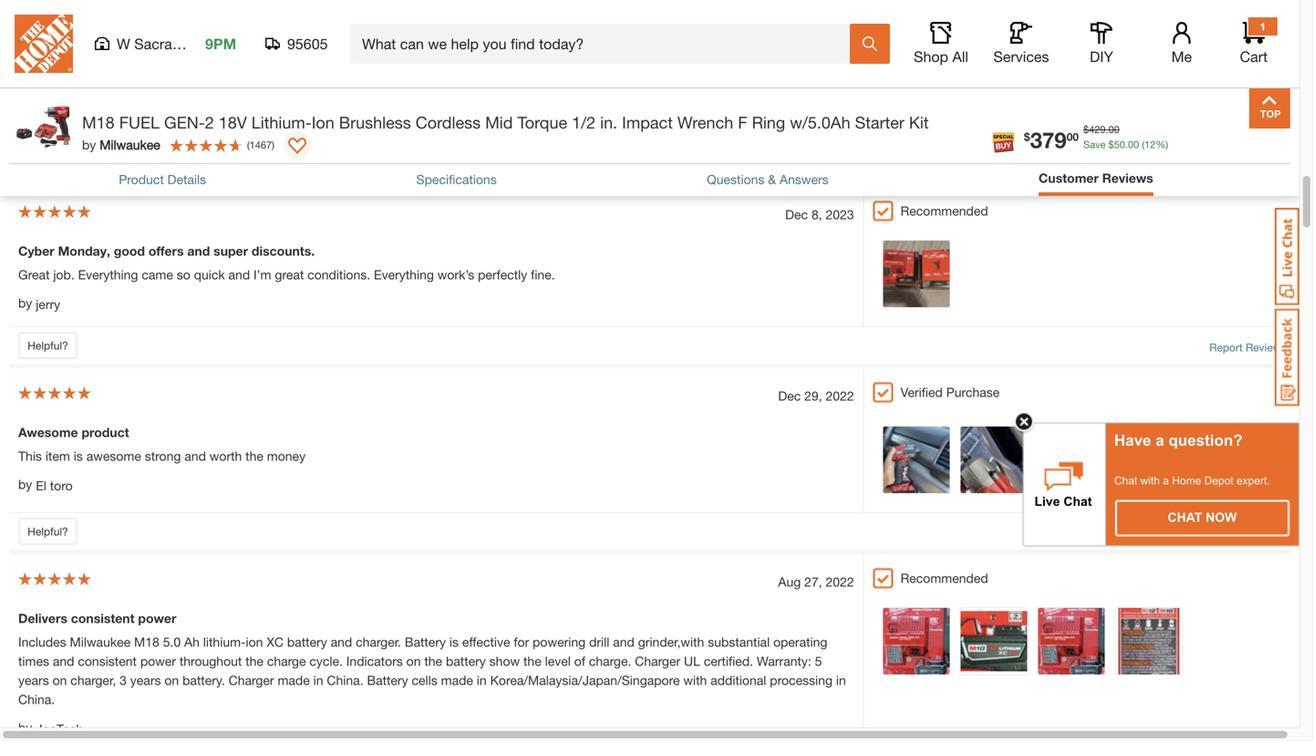 Task type: locate. For each thing, give the bounding box(es) containing it.
report
[[1209, 341, 1243, 354], [1209, 527, 1243, 540]]

2 report review button from the top
[[1209, 525, 1281, 542]]

0 horizontal spatial $
[[1024, 130, 1030, 143]]

specifications button
[[416, 170, 497, 189], [416, 170, 497, 189]]

customer reviews button
[[1039, 169, 1153, 191], [1039, 169, 1153, 188]]

consistent up charger,
[[78, 654, 137, 669]]

depot
[[1204, 475, 1234, 487]]

battery
[[405, 635, 446, 650], [367, 673, 408, 688]]

2 ( from the left
[[247, 139, 250, 151]]

1 horizontal spatial made
[[441, 673, 473, 688]]

0 vertical spatial charger
[[635, 654, 680, 669]]

$ left save
[[1024, 130, 1030, 143]]

conditions.
[[307, 267, 370, 282]]

00 inside $ 379 00
[[1067, 130, 1079, 143]]

0 vertical spatial report
[[1209, 341, 1243, 354]]

jerry button
[[36, 295, 60, 314]]

by inside by jerry
[[18, 295, 32, 310]]

charger.
[[356, 635, 401, 650]]

charger down ion
[[229, 673, 274, 688]]

showing 1 - 10 of 1,467 reviews
[[18, 143, 194, 158]]

helpful? for el
[[28, 525, 68, 538]]

mid
[[485, 113, 513, 132]]

power down 5.0
[[140, 654, 176, 669]]

0 vertical spatial report review button
[[1209, 339, 1281, 356]]

brushless
[[339, 113, 411, 132]]

1 vertical spatial battery
[[446, 654, 486, 669]]

kit
[[909, 113, 929, 132]]

1 vertical spatial report review button
[[1209, 525, 1281, 542]]

everything left work's
[[374, 267, 434, 282]]

recommended
[[901, 203, 988, 218], [901, 571, 988, 586]]

with inside delivers consistent power includes milwaukee m18 5.0 ah lithium-ion xc battery and charger.  battery is effective for powering drill and grinder,with substantial operating times and consistent power throughout the charge cycle.  indicators on the battery show the level of charge.  charger ul certified.  warranty:  5 years on charger, 3 years on battery.  charger made in china.  battery cells made in korea/malaysia/japan/singapore with additional processing in china.
[[683, 673, 707, 688]]

1 vertical spatial milwaukee
[[70, 635, 131, 650]]

$ for 379
[[1024, 130, 1030, 143]]

report review button for verified purchase
[[1209, 525, 1281, 542]]

0 vertical spatial helpful? button
[[18, 332, 78, 359]]

$
[[1083, 124, 1089, 135], [1024, 130, 1030, 143], [1108, 139, 1114, 150]]

and left i'm
[[228, 267, 250, 282]]

2 everything from the left
[[374, 267, 434, 282]]

0 horizontal spatial made
[[278, 673, 310, 688]]

awesome product this item is awesome strong and worth the money
[[18, 425, 306, 464]]

1 horizontal spatial .
[[1125, 139, 1128, 150]]

1 vertical spatial power
[[140, 654, 176, 669]]

2 horizontal spatial in
[[836, 673, 846, 688]]

by
[[82, 137, 96, 152], [18, 295, 32, 310], [18, 477, 32, 492], [18, 720, 32, 735]]

specifications
[[416, 172, 497, 187]]

What can we help you find today? search field
[[362, 25, 849, 63]]

consistent right delivers
[[71, 611, 135, 626]]

years right 3
[[130, 673, 161, 688]]

consistent
[[71, 611, 135, 626], [78, 654, 137, 669]]

years down times
[[18, 673, 49, 688]]

have a question?
[[1114, 432, 1243, 449]]

0 horizontal spatial years
[[18, 673, 49, 688]]

helpful? for jerry
[[28, 339, 68, 352]]

0 horizontal spatial 00
[[1067, 130, 1079, 143]]

1 inside the cart 1
[[1260, 20, 1266, 33]]

everything
[[78, 267, 138, 282], [374, 267, 434, 282]]

1 vertical spatial report review
[[1209, 527, 1281, 540]]

helpful? button for el
[[18, 518, 78, 545]]

00 right the 50
[[1128, 139, 1139, 150]]

report down now
[[1209, 527, 1243, 540]]

helpful? button down jerry button
[[18, 332, 78, 359]]

aug
[[778, 574, 801, 589]]

sacramento
[[134, 35, 213, 52]]

( left )
[[247, 139, 250, 151]]

$ up save
[[1083, 124, 1089, 135]]

0 horizontal spatial everything
[[78, 267, 138, 282]]

review
[[1246, 341, 1281, 354], [1246, 527, 1281, 540]]

in down effective
[[477, 673, 487, 688]]

1 horizontal spatial of
[[574, 654, 585, 669]]

dec left 8,
[[785, 207, 808, 222]]

1 horizontal spatial with
[[1140, 475, 1160, 487]]

2022 right 27, on the bottom right of the page
[[826, 574, 854, 589]]

by for by joetech
[[18, 720, 32, 735]]

with down ul
[[683, 673, 707, 688]]

1 vertical spatial 1
[[71, 143, 79, 158]]

1 2022 from the top
[[826, 388, 854, 403]]

0 vertical spatial is
[[74, 449, 83, 464]]

helpful? down el toro button
[[28, 525, 68, 538]]

1 vertical spatial review
[[1246, 527, 1281, 540]]

m18 up the 10
[[82, 113, 115, 132]]

powering
[[533, 635, 586, 650]]

1 up cart
[[1260, 20, 1266, 33]]

torque
[[517, 113, 567, 132]]

of up korea/malaysia/japan/singapore at the bottom
[[574, 654, 585, 669]]

2 report review from the top
[[1209, 527, 1281, 540]]

toro
[[50, 478, 73, 493]]

2 recommended from the top
[[901, 571, 988, 586]]

1 vertical spatial recommended
[[901, 571, 988, 586]]

1 report review from the top
[[1209, 341, 1281, 354]]

everything down good on the top left
[[78, 267, 138, 282]]

2 in from the left
[[477, 673, 487, 688]]

0 horizontal spatial (
[[247, 139, 250, 151]]

m18 left 5.0
[[134, 635, 159, 650]]

0 horizontal spatial .
[[1106, 124, 1109, 135]]

power up 5.0
[[138, 611, 176, 626]]

me button
[[1153, 22, 1211, 66]]

in
[[313, 673, 323, 688], [477, 673, 487, 688], [836, 673, 846, 688]]

0 vertical spatial helpful?
[[28, 339, 68, 352]]

a right have
[[1156, 432, 1164, 449]]

charger down grinder,with
[[635, 654, 680, 669]]

2023
[[826, 207, 854, 222]]

1 horizontal spatial is
[[449, 635, 459, 650]]

by inside by el toro
[[18, 477, 32, 492]]

0 vertical spatial milwaukee
[[100, 137, 160, 152]]

grinder,with
[[638, 635, 704, 650]]

by left joetech
[[18, 720, 32, 735]]

00 up the 50
[[1109, 124, 1120, 135]]

for
[[514, 635, 529, 650]]

2022 for dec 29, 2022
[[826, 388, 854, 403]]

dec for dec 29, 2022
[[778, 388, 801, 403]]

5.0
[[163, 635, 181, 650]]

0 horizontal spatial in
[[313, 673, 323, 688]]

00 left save
[[1067, 130, 1079, 143]]

0 horizontal spatial m18
[[82, 113, 115, 132]]

1 horizontal spatial $
[[1083, 124, 1089, 135]]

1 horizontal spatial (
[[1142, 139, 1145, 150]]

1 vertical spatial consistent
[[78, 654, 137, 669]]

$ for 429
[[1083, 124, 1089, 135]]

by for by jerry
[[18, 295, 32, 310]]

2 2022 from the top
[[826, 574, 854, 589]]

w
[[117, 35, 130, 52]]

w sacramento 9pm
[[117, 35, 236, 52]]

by inside by joetech
[[18, 720, 32, 735]]

1 left the 10
[[71, 143, 79, 158]]

milwaukee down fuel
[[100, 137, 160, 152]]

have
[[1114, 432, 1151, 449]]

​​monday,
[[58, 243, 110, 258]]

429
[[1089, 124, 1106, 135]]

0 horizontal spatial with
[[683, 673, 707, 688]]

product
[[119, 172, 164, 187]]

in down cycle.
[[313, 673, 323, 688]]

battery up cycle.
[[287, 635, 327, 650]]

1 helpful? from the top
[[28, 339, 68, 352]]

strong
[[145, 449, 181, 464]]

certified.
[[704, 654, 753, 669]]

and left worth
[[184, 449, 206, 464]]

on left battery.
[[164, 673, 179, 688]]

expert.
[[1237, 475, 1270, 487]]

3 in from the left
[[836, 673, 846, 688]]

battery down indicators
[[367, 673, 408, 688]]

0 horizontal spatial battery
[[287, 635, 327, 650]]

0 vertical spatial dec
[[785, 207, 808, 222]]

0 vertical spatial report review
[[1209, 341, 1281, 354]]

cyber
[[18, 243, 54, 258]]

discounts.
[[252, 243, 315, 258]]

is left effective
[[449, 635, 459, 650]]

review for verified purchase
[[1246, 527, 1281, 540]]

with
[[1140, 475, 1160, 487], [683, 673, 707, 688]]

is right item
[[74, 449, 83, 464]]

0 horizontal spatial is
[[74, 449, 83, 464]]

battery
[[287, 635, 327, 650], [446, 654, 486, 669]]

2
[[205, 113, 214, 132]]

milwaukee up charger,
[[70, 635, 131, 650]]

1 recommended from the top
[[901, 203, 988, 218]]

1 horizontal spatial 1
[[1260, 20, 1266, 33]]

battery up cells
[[405, 635, 446, 650]]

1 vertical spatial m18
[[134, 635, 159, 650]]

effective
[[462, 635, 510, 650]]

2 horizontal spatial 00
[[1128, 139, 1139, 150]]

by left "jerry" on the top of the page
[[18, 295, 32, 310]]

0 horizontal spatial of
[[101, 143, 112, 158]]

1 vertical spatial china.
[[18, 692, 55, 707]]

report left feedback link image
[[1209, 341, 1243, 354]]

0 vertical spatial with
[[1140, 475, 1160, 487]]

show
[[489, 654, 520, 669]]

0 vertical spatial .
[[1106, 124, 1109, 135]]

in right processing in the bottom right of the page
[[836, 673, 846, 688]]

2 report from the top
[[1209, 527, 1243, 540]]

china. down cycle.
[[327, 673, 363, 688]]

report review for verified purchase
[[1209, 527, 1281, 540]]

1 horizontal spatial battery
[[446, 654, 486, 669]]

worth
[[210, 449, 242, 464]]

2 helpful? button from the top
[[18, 518, 78, 545]]

helpful? down jerry button
[[28, 339, 68, 352]]

made right cells
[[441, 673, 473, 688]]

the
[[245, 449, 263, 464], [245, 654, 263, 669], [424, 654, 442, 669], [523, 654, 541, 669]]

battery down effective
[[446, 654, 486, 669]]

by jerry
[[18, 295, 60, 312]]

dec
[[785, 207, 808, 222], [778, 388, 801, 403]]

0 vertical spatial battery
[[405, 635, 446, 650]]

operating
[[773, 635, 827, 650]]

1 horizontal spatial in
[[477, 673, 487, 688]]

cordless
[[416, 113, 481, 132]]

and up charge.
[[613, 635, 635, 650]]

helpful? button down el toro button
[[18, 518, 78, 545]]

times
[[18, 654, 49, 669]]

1 ( from the left
[[1142, 139, 1145, 150]]

$ right save
[[1108, 139, 1114, 150]]

dec 8, 2023
[[785, 207, 854, 222]]

2022 right 29,
[[826, 388, 854, 403]]

milwaukee
[[100, 137, 160, 152], [70, 635, 131, 650]]

additional
[[711, 673, 766, 688]]

charger
[[635, 654, 680, 669], [229, 673, 274, 688]]

is inside delivers consistent power includes milwaukee m18 5.0 ah lithium-ion xc battery and charger.  battery is effective for powering drill and grinder,with substantial operating times and consistent power throughout the charge cycle.  indicators on the battery show the level of charge.  charger ul certified.  warranty:  5 years on charger, 3 years on battery.  charger made in china.  battery cells made in korea/malaysia/japan/singapore with additional processing in china.
[[449, 635, 459, 650]]

1 horizontal spatial 00
[[1109, 124, 1120, 135]]

came
[[142, 267, 173, 282]]

1467
[[250, 139, 272, 151]]

1 vertical spatial .
[[1125, 139, 1128, 150]]

on left charger,
[[53, 673, 67, 688]]

0 horizontal spatial charger
[[229, 673, 274, 688]]

1 horizontal spatial years
[[130, 673, 161, 688]]

1 horizontal spatial on
[[164, 673, 179, 688]]

dec left 29,
[[778, 388, 801, 403]]

a left home
[[1163, 475, 1169, 487]]

the right worth
[[245, 449, 263, 464]]

report review button
[[1209, 339, 1281, 356], [1209, 525, 1281, 542]]

0 vertical spatial m18
[[82, 113, 115, 132]]

1 report from the top
[[1209, 341, 1243, 354]]

report review button for recommended
[[1209, 339, 1281, 356]]

1 horizontal spatial m18
[[134, 635, 159, 650]]

china. up by joetech
[[18, 692, 55, 707]]

0 vertical spatial 1
[[1260, 20, 1266, 33]]

by left 1,467
[[82, 137, 96, 152]]

Search text field
[[18, 77, 284, 113]]

by left el
[[18, 477, 32, 492]]

1 horizontal spatial china.
[[327, 673, 363, 688]]

0 horizontal spatial 1
[[71, 143, 79, 158]]

cells
[[412, 673, 437, 688]]

made down charge at the bottom left
[[278, 673, 310, 688]]

1 report review button from the top
[[1209, 339, 1281, 356]]

a
[[1156, 432, 1164, 449], [1163, 475, 1169, 487]]

is
[[74, 449, 83, 464], [449, 635, 459, 650]]

by joetech
[[18, 720, 83, 737]]

1 vertical spatial of
[[574, 654, 585, 669]]

( left "%)"
[[1142, 139, 1145, 150]]

2 review from the top
[[1246, 527, 1281, 540]]

1 vertical spatial helpful? button
[[18, 518, 78, 545]]

of right the 10
[[101, 143, 112, 158]]

29,
[[804, 388, 822, 403]]

0 vertical spatial review
[[1246, 341, 1281, 354]]

1 vertical spatial helpful?
[[28, 525, 68, 538]]

27,
[[804, 574, 822, 589]]

$ inside $ 379 00
[[1024, 130, 1030, 143]]

0 vertical spatial recommended
[[901, 203, 988, 218]]

0 vertical spatial 2022
[[826, 388, 854, 403]]

with right chat
[[1140, 475, 1160, 487]]

2 helpful? from the top
[[28, 525, 68, 538]]

ah
[[184, 635, 200, 650]]

questions
[[707, 172, 765, 187]]

gen-
[[164, 113, 205, 132]]

1 vertical spatial 2022
[[826, 574, 854, 589]]

1 everything from the left
[[78, 267, 138, 282]]

1 vertical spatial charger
[[229, 673, 274, 688]]

on up cells
[[406, 654, 421, 669]]

1,467
[[116, 143, 148, 158]]

1 vertical spatial dec
[[778, 388, 801, 403]]

1 helpful? button from the top
[[18, 332, 78, 359]]

1 horizontal spatial everything
[[374, 267, 434, 282]]

the down ion
[[245, 654, 263, 669]]

1 vertical spatial report
[[1209, 527, 1243, 540]]

1 review from the top
[[1246, 341, 1281, 354]]

1 vertical spatial with
[[683, 673, 707, 688]]

1 for showing
[[71, 143, 79, 158]]

all
[[952, 48, 968, 65]]

1 vertical spatial is
[[449, 635, 459, 650]]



Task type: vqa. For each thing, say whether or not it's contained in the screenshot.
Ah
yes



Task type: describe. For each thing, give the bounding box(es) containing it.
0 vertical spatial a
[[1156, 432, 1164, 449]]

report for verified purchase
[[1209, 527, 1243, 540]]

charge.
[[589, 654, 631, 669]]

product details
[[119, 172, 206, 187]]

quick
[[194, 267, 225, 282]]

report review for recommended
[[1209, 341, 1281, 354]]

50
[[1114, 139, 1125, 150]]

m18 inside delivers consistent power includes milwaukee m18 5.0 ah lithium-ion xc battery and charger.  battery is effective for powering drill and grinder,with substantial operating times and consistent power throughout the charge cycle.  indicators on the battery show the level of charge.  charger ul certified.  warranty:  5 years on charger, 3 years on battery.  charger made in china.  battery cells made in korea/malaysia/japan/singapore with additional processing in china.
[[134, 635, 159, 650]]

and up "quick"
[[187, 243, 210, 258]]

offers
[[149, 243, 184, 258]]

live chat image
[[1275, 208, 1299, 305]]

2 horizontal spatial $
[[1108, 139, 1114, 150]]

by for by el toro
[[18, 477, 32, 492]]

cycle.
[[309, 654, 343, 669]]

1 made from the left
[[278, 673, 310, 688]]

joetech button
[[36, 720, 83, 739]]

$ 429 . 00 save $ 50 . 00 ( 12 %)
[[1083, 124, 1168, 150]]

i'm
[[254, 267, 271, 282]]

in.
[[600, 113, 618, 132]]

customer reviews
[[1039, 171, 1153, 186]]

product image image
[[14, 97, 73, 156]]

recommended for aug 27, 2022
[[901, 571, 988, 586]]

korea/malaysia/japan/singapore
[[490, 673, 680, 688]]

cart
[[1240, 48, 1268, 65]]

so
[[177, 267, 190, 282]]

$ 379 00
[[1024, 127, 1079, 153]]

charger,
[[70, 673, 116, 688]]

includes
[[18, 635, 66, 650]]

feedback link image
[[1275, 308, 1299, 407]]

helpful? button for jerry
[[18, 332, 78, 359]]

showing
[[18, 143, 68, 158]]

ring
[[752, 113, 785, 132]]

&
[[768, 172, 776, 187]]

f
[[738, 113, 747, 132]]

indicators
[[346, 654, 403, 669]]

the home depot logo image
[[15, 15, 73, 73]]

and up cycle.
[[331, 635, 352, 650]]

by for by milwaukee
[[82, 137, 96, 152]]

report for recommended
[[1209, 341, 1243, 354]]

charge
[[267, 654, 306, 669]]

warranty:
[[757, 654, 811, 669]]

10
[[84, 143, 98, 158]]

and inside awesome product this item is awesome strong and worth the money
[[184, 449, 206, 464]]

0 horizontal spatial on
[[53, 673, 67, 688]]

display image
[[288, 138, 306, 156]]

aug 27, 2022
[[778, 574, 854, 589]]

purchase
[[946, 385, 1000, 400]]

1 horizontal spatial charger
[[635, 654, 680, 669]]

1 in from the left
[[313, 673, 323, 688]]

super
[[214, 243, 248, 258]]

1 for cart
[[1260, 20, 1266, 33]]

top button
[[1249, 88, 1290, 129]]

perfectly
[[478, 267, 527, 282]]

ul
[[684, 654, 700, 669]]

lithium-
[[203, 635, 246, 650]]

delivers consistent power includes milwaukee m18 5.0 ah lithium-ion xc battery and charger.  battery is effective for powering drill and grinder,with substantial operating times and consistent power throughout the charge cycle.  indicators on the battery show the level of charge.  charger ul certified.  warranty:  5 years on charger, 3 years on battery.  charger made in china.  battery cells made in korea/malaysia/japan/singapore with additional processing in china.
[[18, 611, 846, 707]]

the inside awesome product this item is awesome strong and worth the money
[[245, 449, 263, 464]]

home
[[1172, 475, 1201, 487]]

1 years from the left
[[18, 673, 49, 688]]

services
[[993, 48, 1049, 65]]

dec for dec 8, 2023
[[785, 207, 808, 222]]

0 vertical spatial power
[[138, 611, 176, 626]]

impact
[[622, 113, 673, 132]]

jerry
[[36, 297, 60, 312]]

product
[[82, 425, 129, 440]]

of inside delivers consistent power includes milwaukee m18 5.0 ah lithium-ion xc battery and charger.  battery is effective for powering drill and grinder,with substantial operating times and consistent power throughout the charge cycle.  indicators on the battery show the level of charge.  charger ul certified.  warranty:  5 years on charger, 3 years on battery.  charger made in china.  battery cells made in korea/malaysia/japan/singapore with additional processing in china.
[[574, 654, 585, 669]]

this
[[18, 449, 42, 464]]

xc
[[267, 635, 284, 650]]

lithium-
[[251, 113, 312, 132]]

awesome
[[86, 449, 141, 464]]

and down includes
[[53, 654, 74, 669]]

the up cells
[[424, 654, 442, 669]]

recommended for dec 8, 2023
[[901, 203, 988, 218]]

item
[[45, 449, 70, 464]]

job.
[[53, 267, 75, 282]]

by milwaukee
[[82, 137, 160, 152]]

cyber ​​monday, good offers and super discounts. great job. everything came so quick and i'm great conditions. everything work's perfectly fine.
[[18, 243, 555, 282]]

reviews
[[1102, 171, 1153, 186]]

milwaukee inside delivers consistent power includes milwaukee m18 5.0 ah lithium-ion xc battery and charger.  battery is effective for powering drill and grinder,with substantial operating times and consistent power throughout the charge cycle.  indicators on the battery show the level of charge.  charger ul certified.  warranty:  5 years on charger, 3 years on battery.  charger made in china.  battery cells made in korea/malaysia/japan/singapore with additional processing in china.
[[70, 635, 131, 650]]

review for recommended
[[1246, 341, 1281, 354]]

chat now link
[[1116, 501, 1289, 536]]

-
[[79, 143, 84, 158]]

substantial
[[708, 635, 770, 650]]

12
[[1145, 139, 1156, 150]]

8,
[[812, 207, 822, 222]]

question?
[[1169, 432, 1243, 449]]

el
[[36, 478, 46, 493]]

is inside awesome product this item is awesome strong and worth the money
[[74, 449, 83, 464]]

3
[[120, 673, 127, 688]]

1 vertical spatial a
[[1163, 475, 1169, 487]]

)
[[272, 139, 274, 151]]

fuel
[[119, 113, 160, 132]]

diy button
[[1072, 22, 1131, 66]]

save
[[1083, 139, 1106, 150]]

questions & answers
[[707, 172, 829, 187]]

work's
[[438, 267, 474, 282]]

chat
[[1114, 475, 1137, 487]]

shop all button
[[912, 22, 970, 66]]

processing
[[770, 673, 833, 688]]

money
[[267, 449, 306, 464]]

chat now
[[1168, 511, 1237, 525]]

2022 for aug 27, 2022
[[826, 574, 854, 589]]

w/5.0ah
[[790, 113, 850, 132]]

cart 1
[[1240, 20, 1268, 65]]

2 horizontal spatial on
[[406, 654, 421, 669]]

answers
[[780, 172, 829, 187]]

m18 fuel gen-2 18v lithium-ion brushless cordless mid torque 1/2 in. impact wrench f ring w/5.0ah starter kit
[[82, 113, 929, 132]]

joetech
[[36, 722, 83, 737]]

18v
[[219, 113, 247, 132]]

0 vertical spatial battery
[[287, 635, 327, 650]]

0 vertical spatial china.
[[327, 673, 363, 688]]

the down for
[[523, 654, 541, 669]]

0 vertical spatial consistent
[[71, 611, 135, 626]]

chat with a home depot expert.
[[1114, 475, 1270, 487]]

0 horizontal spatial china.
[[18, 692, 55, 707]]

chat
[[1168, 511, 1202, 525]]

1 vertical spatial battery
[[367, 673, 408, 688]]

0 vertical spatial of
[[101, 143, 112, 158]]

( inside "$ 429 . 00 save $ 50 . 00 ( 12 %)"
[[1142, 139, 1145, 150]]

shop
[[914, 48, 948, 65]]

shop all
[[914, 48, 968, 65]]

2 years from the left
[[130, 673, 161, 688]]

delivers
[[18, 611, 67, 626]]

2 made from the left
[[441, 673, 473, 688]]

5
[[815, 654, 822, 669]]

drill
[[589, 635, 609, 650]]

now
[[1206, 511, 1237, 525]]



